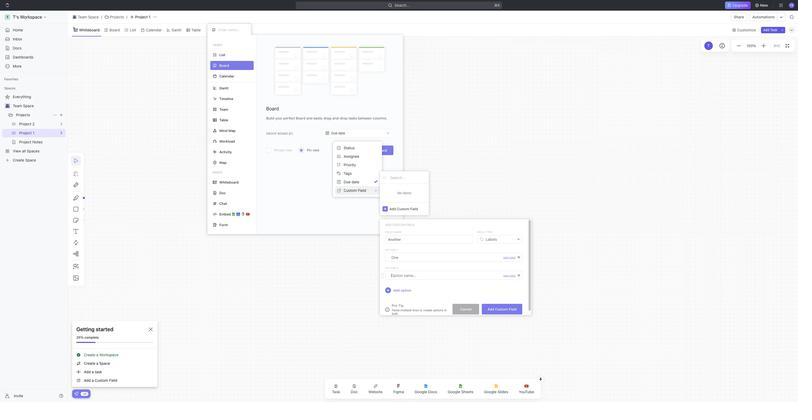 Task type: locate. For each thing, give the bounding box(es) containing it.
2 create from the top
[[84, 362, 95, 366]]

0 horizontal spatial task
[[332, 390, 340, 395]]

1 vertical spatial 1
[[397, 249, 398, 252]]

0 horizontal spatial projects
[[16, 113, 30, 117]]

list down the project 1 "link"
[[130, 28, 136, 32]]

a up create a space
[[96, 353, 98, 358]]

date up status
[[339, 131, 345, 135]]

1 horizontal spatial projects link
[[103, 14, 125, 20]]

doc up chat
[[220, 191, 226, 195]]

favorites button
[[2, 76, 20, 83]]

⌘k
[[495, 3, 501, 7]]

team space
[[78, 15, 99, 19], [13, 104, 34, 108]]

by:
[[289, 132, 294, 135]]

color
[[510, 256, 516, 259], [510, 274, 516, 277]]

due date up custom field
[[344, 180, 360, 184]]

0 horizontal spatial team
[[13, 104, 22, 108]]

1 horizontal spatial team space
[[78, 15, 99, 19]]

create up add a task
[[84, 362, 95, 366]]

1 vertical spatial doc
[[351, 390, 358, 395]]

tree
[[2, 93, 66, 165]]

calendar up timeline
[[220, 74, 234, 78]]

Search... text field
[[391, 174, 427, 182]]

tree containing team space
[[2, 93, 66, 165]]

date for due date button
[[352, 180, 360, 184]]

0 vertical spatial whiteboard
[[79, 28, 100, 32]]

google docs
[[415, 390, 437, 395]]

0 vertical spatial 1
[[149, 15, 151, 19]]

projects inside tree
[[16, 113, 30, 117]]

google left sheets
[[448, 390, 461, 395]]

options
[[433, 309, 444, 312]]

team space up whiteboard link
[[78, 15, 99, 19]]

Option name... text field
[[392, 271, 501, 280]]

google right figma
[[415, 390, 428, 395]]

option for option 1
[[386, 249, 396, 252]]

google left slides
[[484, 390, 497, 395]]

0 vertical spatial map
[[229, 129, 236, 133]]

spaces
[[4, 86, 16, 90]]

google for google docs
[[415, 390, 428, 395]]

field
[[358, 188, 367, 193], [411, 207, 418, 211], [407, 223, 415, 227], [386, 231, 393, 234], [477, 231, 485, 234], [509, 307, 517, 312], [109, 379, 117, 383]]

1 horizontal spatial whiteboard
[[220, 180, 239, 184]]

tree inside the sidebar navigation
[[2, 93, 66, 165]]

whiteboard up chat
[[220, 180, 239, 184]]

1 right project
[[149, 15, 151, 19]]

date up custom field
[[352, 180, 360, 184]]

1 vertical spatial option
[[386, 267, 396, 270]]

2 horizontal spatial space
[[99, 362, 110, 366]]

0 horizontal spatial gantt
[[172, 28, 182, 32]]

due inside button
[[344, 180, 351, 184]]

0 vertical spatial projects
[[110, 15, 124, 19]]

doc right task button
[[351, 390, 358, 395]]

docs link
[[2, 44, 66, 52]]

home
[[13, 28, 23, 32]]

add custom field button
[[380, 202, 429, 216]]

home link
[[2, 26, 66, 34]]

task
[[771, 28, 778, 32], [332, 390, 340, 395]]

0 vertical spatial option
[[386, 249, 396, 252]]

workspace
[[99, 353, 119, 358]]

task left doc 'button'
[[332, 390, 340, 395]]

1 vertical spatial team space
[[13, 104, 34, 108]]

sheets
[[462, 390, 474, 395]]

0 vertical spatial list
[[130, 28, 136, 32]]

doc
[[220, 191, 226, 195], [351, 390, 358, 395]]

1 vertical spatial projects
[[16, 113, 30, 117]]

google
[[415, 390, 428, 395], [448, 390, 461, 395], [484, 390, 497, 395]]

team space down spaces
[[13, 104, 34, 108]]

0 horizontal spatial /
[[101, 15, 102, 19]]

/
[[101, 15, 102, 19], [126, 15, 128, 19]]

1
[[149, 15, 151, 19], [397, 249, 398, 252]]

field name
[[386, 231, 402, 234]]

1 vertical spatial add color button
[[504, 274, 516, 277]]

100%
[[747, 44, 757, 48]]

share
[[735, 15, 745, 19]]

project
[[135, 15, 148, 19]]

calendar down project 1
[[146, 28, 162, 32]]

0 vertical spatial team space
[[78, 15, 99, 19]]

a for workspace
[[96, 353, 98, 358]]

0 vertical spatial gantt
[[172, 28, 182, 32]]

onboarding checklist button image
[[74, 392, 79, 396]]

0 vertical spatial table
[[191, 28, 201, 32]]

youtube button
[[515, 381, 539, 398]]

1 vertical spatial task
[[332, 390, 340, 395]]

1 vertical spatial map
[[220, 161, 227, 165]]

create for create a workspace
[[84, 353, 95, 358]]

1 horizontal spatial docs
[[428, 390, 437, 395]]

2 add color from the top
[[504, 274, 516, 277]]

1 vertical spatial projects link
[[16, 111, 51, 119]]

team down timeline
[[220, 107, 228, 111]]

0 horizontal spatial doc
[[220, 191, 226, 195]]

1 vertical spatial table
[[220, 118, 228, 122]]

1/4
[[83, 393, 87, 396]]

0 horizontal spatial list
[[130, 28, 136, 32]]

due
[[332, 131, 338, 135], [344, 180, 351, 184]]

due date button
[[335, 178, 380, 186]]

board
[[278, 132, 288, 135]]

1 horizontal spatial 1
[[397, 249, 398, 252]]

task down automations button
[[771, 28, 778, 32]]

close image
[[149, 328, 153, 332]]

1 vertical spatial team space link
[[13, 102, 64, 110]]

docs inside button
[[428, 390, 437, 395]]

status button
[[335, 144, 380, 152]]

a
[[96, 353, 98, 358], [96, 362, 98, 366], [92, 370, 94, 375], [92, 379, 94, 383]]

0 vertical spatial add custom field
[[390, 207, 418, 211]]

0 vertical spatial create
[[84, 353, 95, 358]]

1 horizontal spatial due
[[344, 180, 351, 184]]

date for due date dropdown button
[[339, 131, 345, 135]]

add color button for option 2
[[504, 274, 516, 277]]

0 vertical spatial space
[[88, 15, 99, 19]]

1 vertical spatial docs
[[428, 390, 437, 395]]

due date inside due date dropdown button
[[332, 131, 345, 135]]

1 horizontal spatial map
[[229, 129, 236, 133]]

option left 2
[[386, 267, 396, 270]]

user group image
[[73, 16, 76, 18], [5, 104, 9, 108]]

date
[[339, 131, 345, 135], [352, 180, 360, 184]]

date inside dropdown button
[[339, 131, 345, 135]]

view
[[214, 28, 223, 32]]

user group image inside team space link
[[73, 16, 76, 18]]

1 horizontal spatial user group image
[[73, 16, 76, 18]]

0 vertical spatial task
[[771, 28, 778, 32]]

1 vertical spatial calendar
[[220, 74, 234, 78]]

1 create from the top
[[84, 353, 95, 358]]

0 vertical spatial add color button
[[504, 256, 516, 259]]

calendar inside "link"
[[146, 28, 162, 32]]

assignee button
[[335, 152, 380, 161]]

customize button
[[731, 26, 758, 34]]

2 / from the left
[[126, 15, 128, 19]]

getting
[[76, 327, 95, 333]]

0 horizontal spatial google
[[415, 390, 428, 395]]

google sheets button
[[444, 381, 478, 398]]

slides
[[498, 390, 509, 395]]

docs inside the sidebar navigation
[[13, 46, 22, 50]]

0 vertical spatial due
[[332, 131, 338, 135]]

0 horizontal spatial due
[[332, 131, 338, 135]]

0 vertical spatial date
[[339, 131, 345, 135]]

sidebar navigation
[[0, 11, 68, 403]]

labels button
[[478, 235, 522, 244]]

due date up status
[[332, 131, 345, 135]]

1 horizontal spatial /
[[126, 15, 128, 19]]

google slides button
[[480, 381, 513, 398]]

1 vertical spatial color
[[510, 274, 516, 277]]

due date
[[332, 131, 345, 135], [344, 180, 360, 184]]

2 google from the left
[[448, 390, 461, 395]]

0 horizontal spatial calendar
[[146, 28, 162, 32]]

board
[[110, 28, 120, 32], [266, 106, 279, 112], [377, 148, 387, 153]]

1 color from the top
[[510, 256, 516, 259]]

2 option from the top
[[386, 267, 396, 270]]

1 horizontal spatial board
[[266, 106, 279, 112]]

date inside button
[[352, 180, 360, 184]]

0 horizontal spatial 1
[[149, 15, 151, 19]]

1 horizontal spatial table
[[220, 118, 228, 122]]

1 vertical spatial create
[[84, 362, 95, 366]]

1 vertical spatial list
[[220, 53, 226, 57]]

1 horizontal spatial projects
[[110, 15, 124, 19]]

1 vertical spatial board
[[266, 106, 279, 112]]

space inside tree
[[23, 104, 34, 108]]

0 vertical spatial add color
[[504, 256, 516, 259]]

google for google sheets
[[448, 390, 461, 395]]

add
[[764, 28, 770, 32], [390, 207, 396, 211], [386, 223, 392, 227], [504, 256, 509, 259], [504, 274, 509, 277], [394, 288, 400, 293], [488, 307, 495, 312], [84, 370, 91, 375], [84, 379, 91, 383]]

option down field name at the bottom of the page
[[386, 249, 396, 252]]

1 down name
[[397, 249, 398, 252]]

1 horizontal spatial task
[[771, 28, 778, 32]]

onboarding checklist button element
[[74, 392, 79, 396]]

1 horizontal spatial gantt
[[220, 86, 229, 90]]

option 1
[[386, 249, 398, 252]]

2 color from the top
[[510, 274, 516, 277]]

2 horizontal spatial team
[[220, 107, 228, 111]]

projects
[[110, 15, 124, 19], [16, 113, 30, 117]]

getting started
[[76, 327, 113, 333]]

labels
[[486, 237, 497, 242]]

create up create a space
[[84, 353, 95, 358]]

complete
[[84, 336, 99, 340]]

1 add color from the top
[[504, 256, 516, 259]]

0 horizontal spatial team space link
[[13, 102, 64, 110]]

1 vertical spatial whiteboard
[[220, 180, 239, 184]]

1 vertical spatial space
[[23, 104, 34, 108]]

google inside button
[[448, 390, 461, 395]]

0 horizontal spatial space
[[23, 104, 34, 108]]

automations button
[[750, 13, 778, 21]]

projects link
[[103, 14, 125, 20], [16, 111, 51, 119]]

list link
[[129, 26, 136, 34]]

a down add a task
[[92, 379, 94, 383]]

a for custom
[[92, 379, 94, 383]]

items
[[403, 191, 412, 195]]

1 horizontal spatial date
[[352, 180, 360, 184]]

due for due date dropdown button
[[332, 131, 338, 135]]

0 vertical spatial calendar
[[146, 28, 162, 32]]

list down view
[[220, 53, 226, 57]]

1 vertical spatial date
[[352, 180, 360, 184]]

inbox link
[[2, 35, 66, 43]]

due inside dropdown button
[[332, 131, 338, 135]]

1 horizontal spatial google
[[448, 390, 461, 395]]

t
[[708, 43, 710, 48]]

add a custom field
[[84, 379, 117, 383]]

whiteboard
[[79, 28, 100, 32], [220, 180, 239, 184]]

0 vertical spatial board
[[110, 28, 120, 32]]

embed
[[220, 212, 231, 216]]

custom
[[344, 188, 357, 193], [397, 207, 410, 211], [393, 223, 406, 227], [495, 307, 508, 312], [95, 379, 108, 383]]

0 horizontal spatial projects link
[[16, 111, 51, 119]]

1 vertical spatial gantt
[[220, 86, 229, 90]]

1 google from the left
[[415, 390, 428, 395]]

2
[[397, 267, 399, 270]]

group board by:
[[266, 132, 294, 135]]

0 vertical spatial docs
[[13, 46, 22, 50]]

task button
[[328, 381, 345, 398]]

tags
[[344, 171, 352, 176]]

whiteboard left board link
[[79, 28, 100, 32]]

gantt up timeline
[[220, 86, 229, 90]]

list
[[130, 28, 136, 32], [220, 53, 226, 57]]

2 add color button from the top
[[504, 274, 516, 277]]

gantt left table link in the left of the page
[[172, 28, 182, 32]]

1 option from the top
[[386, 249, 396, 252]]

2 horizontal spatial google
[[484, 390, 497, 395]]

a for space
[[96, 362, 98, 366]]

due date for due date button
[[344, 180, 360, 184]]

due date inside due date button
[[344, 180, 360, 184]]

add color for option 2
[[504, 274, 516, 277]]

add color
[[504, 256, 516, 259], [504, 274, 516, 277]]

map down activity
[[220, 161, 227, 165]]

upgrade link
[[726, 2, 751, 9]]

table
[[191, 28, 201, 32], [220, 118, 228, 122]]

1 vertical spatial due
[[344, 180, 351, 184]]

youtube
[[519, 390, 534, 395]]

0 horizontal spatial team space
[[13, 104, 34, 108]]

map
[[229, 129, 236, 133], [220, 161, 227, 165]]

1 horizontal spatial doc
[[351, 390, 358, 395]]

0 horizontal spatial table
[[191, 28, 201, 32]]

1 inside "link"
[[149, 15, 151, 19]]

space
[[88, 15, 99, 19], [23, 104, 34, 108], [99, 362, 110, 366]]

0 vertical spatial color
[[510, 256, 516, 259]]

gantt
[[172, 28, 182, 32], [220, 86, 229, 90]]

table up mind
[[220, 118, 228, 122]]

0 horizontal spatial user group image
[[5, 104, 9, 108]]

table right gantt link
[[191, 28, 201, 32]]

1 horizontal spatial team space link
[[71, 14, 100, 20]]

1 for option 1
[[397, 249, 398, 252]]

0 horizontal spatial date
[[339, 131, 345, 135]]

0 vertical spatial user group image
[[73, 16, 76, 18]]

1 add color button from the top
[[504, 256, 516, 259]]

a left task
[[92, 370, 94, 375]]

1 vertical spatial due date
[[344, 180, 360, 184]]

team up whiteboard link
[[78, 15, 87, 19]]

team down spaces
[[13, 104, 22, 108]]

a up task
[[96, 362, 98, 366]]

calendar
[[146, 28, 162, 32], [220, 74, 234, 78]]

3 google from the left
[[484, 390, 497, 395]]

2 vertical spatial board
[[377, 148, 387, 153]]

add custom field inside button
[[488, 307, 517, 312]]

0 horizontal spatial whiteboard
[[79, 28, 100, 32]]

gantt link
[[171, 26, 182, 34]]

map right mind
[[229, 129, 236, 133]]

create for create a space
[[84, 362, 95, 366]]

doc inside 'button'
[[351, 390, 358, 395]]

0 vertical spatial due date
[[332, 131, 345, 135]]

2 vertical spatial add custom field
[[488, 307, 517, 312]]



Task type: describe. For each thing, give the bounding box(es) containing it.
google slides
[[484, 390, 509, 395]]

whiteboard link
[[78, 26, 100, 34]]

upgrade
[[733, 3, 749, 7]]

timeline
[[220, 97, 234, 101]]

calendar link
[[145, 26, 162, 34]]

priority button
[[335, 161, 380, 169]]

due for due date button
[[344, 180, 351, 184]]

dashboards link
[[2, 53, 66, 62]]

task
[[95, 370, 102, 375]]

team space inside tree
[[13, 104, 34, 108]]

figma button
[[389, 381, 409, 398]]

mind map
[[220, 129, 236, 133]]

project 1
[[135, 15, 151, 19]]

custom inside button
[[495, 307, 508, 312]]

1 for project 1
[[149, 15, 151, 19]]

status
[[344, 146, 355, 150]]

favorites
[[4, 77, 18, 81]]

create
[[424, 309, 433, 312]]

cancel button
[[453, 304, 480, 315]]

inbox
[[13, 37, 22, 41]]

view button
[[208, 24, 225, 36]]

search...
[[395, 3, 410, 7]]

activity
[[220, 150, 232, 154]]

assignee
[[344, 154, 360, 159]]

type
[[486, 231, 493, 234]]

chat
[[220, 202, 227, 206]]

table link
[[190, 26, 201, 34]]

google for google slides
[[484, 390, 497, 395]]

add task button
[[762, 27, 780, 33]]

priority
[[344, 163, 356, 167]]

multiple
[[401, 309, 412, 312]]

100% button
[[746, 43, 758, 49]]

add color button for option 1
[[504, 256, 516, 259]]

25%
[[76, 336, 84, 340]]

1 horizontal spatial list
[[220, 53, 226, 57]]

new button
[[753, 1, 772, 10]]

group
[[266, 132, 277, 135]]

custom field button
[[335, 186, 380, 195]]

option
[[401, 288, 412, 293]]

no
[[398, 191, 402, 195]]

new
[[761, 3, 769, 7]]

to
[[420, 309, 423, 312]]

2 horizontal spatial board
[[377, 148, 387, 153]]

i
[[387, 308, 388, 312]]

pro
[[392, 304, 398, 308]]

option 2
[[386, 267, 399, 270]]

a for task
[[92, 370, 94, 375]]

board link
[[108, 26, 120, 34]]

form
[[220, 223, 228, 227]]

field inside custom field dropdown button
[[358, 188, 367, 193]]

add custom field inside dropdown button
[[390, 207, 418, 211]]

projects link inside tree
[[16, 111, 51, 119]]

team space link inside tree
[[13, 102, 64, 110]]

0 horizontal spatial board
[[110, 28, 120, 32]]

tags button
[[335, 169, 380, 178]]

due date button
[[322, 129, 394, 138]]

0 vertical spatial doc
[[220, 191, 226, 195]]

website button
[[364, 381, 387, 398]]

add task
[[764, 28, 778, 32]]

started
[[96, 327, 113, 333]]

user group image inside tree
[[5, 104, 9, 108]]

1 horizontal spatial calendar
[[220, 74, 234, 78]]

customize
[[738, 28, 757, 32]]

add color for option 1
[[504, 256, 516, 259]]

add custom field button
[[482, 304, 523, 315]]

1 horizontal spatial space
[[88, 15, 99, 19]]

in
[[445, 309, 447, 312]]

1 vertical spatial add custom field
[[386, 223, 415, 227]]

paste
[[392, 309, 400, 312]]

1 / from the left
[[101, 15, 102, 19]]

dashboards
[[13, 55, 33, 59]]

color for option 2
[[510, 274, 516, 277]]

color for option 1
[[510, 256, 516, 259]]

name
[[394, 231, 402, 234]]

25% complete
[[76, 336, 99, 340]]

option for option 2
[[386, 267, 396, 270]]

add inside dropdown button
[[390, 207, 396, 211]]

lines
[[413, 309, 419, 312]]

no items
[[398, 191, 412, 195]]

0 vertical spatial team space link
[[71, 14, 100, 20]]

1 horizontal spatial team
[[78, 15, 87, 19]]

automations
[[753, 15, 775, 19]]

0 horizontal spatial map
[[220, 161, 227, 165]]

add a task
[[84, 370, 102, 375]]

custom field
[[344, 188, 367, 193]]

project 1 link
[[129, 14, 152, 20]]

doc button
[[347, 381, 362, 398]]

field inside add custom field button
[[509, 307, 517, 312]]

Option name... text field
[[392, 253, 501, 262]]

invite
[[14, 394, 23, 398]]

0 vertical spatial projects link
[[103, 14, 125, 20]]

google sheets
[[448, 390, 474, 395]]

share button
[[731, 13, 748, 21]]

figma
[[394, 390, 404, 395]]

website
[[369, 390, 383, 395]]

2 vertical spatial space
[[99, 362, 110, 366]]

add option
[[394, 288, 412, 293]]

due date for due date dropdown button
[[332, 131, 345, 135]]

workload
[[220, 139, 235, 143]]

Enter name... text field
[[386, 235, 473, 244]]

team inside tree
[[13, 104, 22, 108]]

field inside add custom field dropdown button
[[411, 207, 418, 211]]

field type
[[477, 231, 493, 234]]

google docs button
[[411, 381, 442, 398]]

cancel
[[461, 307, 472, 312]]

Enter name... field
[[218, 27, 247, 32]]



Task type: vqa. For each thing, say whether or not it's contained in the screenshot.
rightmost Due
yes



